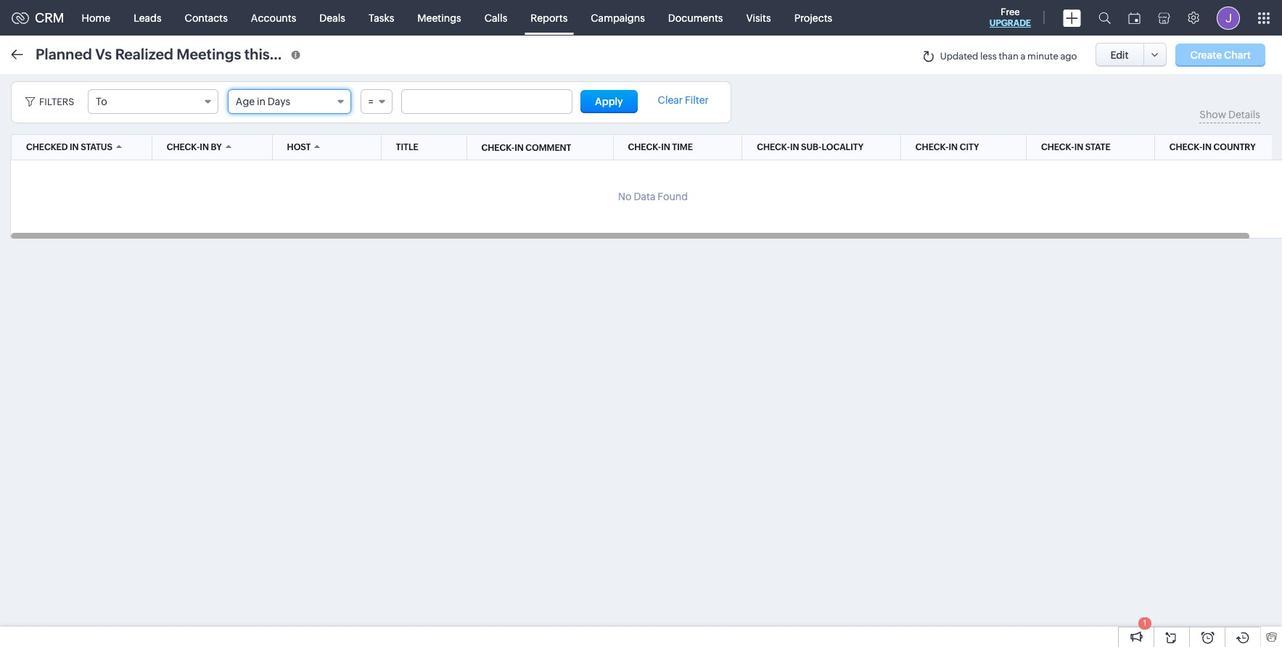 Task type: vqa. For each thing, say whether or not it's contained in the screenshot.
the Attys
no



Task type: describe. For each thing, give the bounding box(es) containing it.
no data found
[[618, 191, 688, 203]]

checked in status
[[26, 142, 112, 152]]

leads link
[[122, 0, 173, 35]]

calendar image
[[1129, 12, 1141, 24]]

Age in Days field
[[228, 89, 351, 114]]

state
[[1086, 142, 1111, 152]]

in for state
[[1075, 142, 1084, 152]]

1
[[1144, 619, 1147, 628]]

check- for check-in comment
[[482, 143, 515, 153]]

logo image
[[12, 12, 29, 24]]

vs
[[95, 45, 112, 62]]

updated less than a minute ago
[[941, 51, 1078, 62]]

days
[[268, 96, 291, 107]]

clear filter
[[658, 94, 709, 106]]

calls link
[[473, 0, 519, 35]]

projects link
[[783, 0, 845, 35]]

create chart
[[1191, 49, 1252, 61]]

comment
[[526, 143, 572, 153]]

crm
[[35, 10, 64, 25]]

updated
[[941, 51, 979, 62]]

in for sub-
[[791, 142, 800, 152]]

home
[[82, 12, 110, 24]]

search element
[[1091, 0, 1120, 36]]

found
[[658, 191, 688, 203]]

accounts link
[[239, 0, 308, 35]]

search image
[[1099, 12, 1112, 24]]

planned
[[36, 45, 92, 62]]

age
[[236, 96, 255, 107]]

data
[[634, 191, 656, 203]]

check-in time
[[628, 142, 693, 152]]

check-in sub-locality
[[757, 142, 864, 152]]

projects
[[795, 12, 833, 24]]

tasks link
[[357, 0, 406, 35]]

home link
[[70, 0, 122, 35]]

check- for check-in state
[[1042, 142, 1075, 152]]

age in days
[[236, 96, 291, 107]]

title
[[396, 142, 419, 152]]

in for city
[[949, 142, 958, 152]]

check- for check-in country
[[1170, 142, 1203, 152]]

deals link
[[308, 0, 357, 35]]

crm link
[[12, 10, 64, 25]]

profile element
[[1209, 0, 1250, 35]]

apply
[[595, 96, 623, 107]]

free upgrade
[[990, 7, 1032, 28]]

check-in by
[[167, 142, 222, 152]]

filters
[[39, 97, 74, 107]]

deals
[[320, 12, 346, 24]]

create menu image
[[1064, 9, 1082, 27]]

check- for check-in by
[[167, 142, 200, 152]]

by
[[211, 142, 222, 152]]

than
[[999, 51, 1019, 62]]

edit button
[[1096, 43, 1145, 67]]

check- for check-in sub-locality
[[757, 142, 791, 152]]

campaigns link
[[580, 0, 657, 35]]

= field
[[361, 89, 392, 114]]

contacts
[[185, 12, 228, 24]]



Task type: locate. For each thing, give the bounding box(es) containing it.
check- left "state"
[[1042, 142, 1075, 152]]

6 in from the left
[[1075, 142, 1084, 152]]

in left comment
[[515, 143, 524, 153]]

visits
[[747, 12, 772, 24]]

0 horizontal spatial meetings
[[177, 45, 241, 62]]

5 in from the left
[[949, 142, 958, 152]]

=
[[369, 96, 374, 107]]

meetings
[[418, 12, 462, 24], [177, 45, 241, 62]]

no
[[618, 191, 632, 203]]

filter
[[685, 94, 709, 106]]

check- left "country"
[[1170, 142, 1203, 152]]

sub-
[[802, 142, 822, 152]]

month
[[273, 45, 318, 62]]

reports
[[531, 12, 568, 24]]

1 horizontal spatial meetings
[[418, 12, 462, 24]]

check-in state
[[1042, 142, 1111, 152]]

None text field
[[403, 90, 572, 113]]

check- left city
[[916, 142, 949, 152]]

calls
[[485, 12, 508, 24]]

check-
[[167, 142, 200, 152], [628, 142, 662, 152], [757, 142, 791, 152], [916, 142, 949, 152], [1042, 142, 1075, 152], [1170, 142, 1203, 152], [482, 143, 515, 153]]

in left "state"
[[1075, 142, 1084, 152]]

4 in from the left
[[791, 142, 800, 152]]

check-in country
[[1170, 142, 1256, 152]]

meetings down contacts
[[177, 45, 241, 62]]

7 in from the left
[[1203, 142, 1212, 152]]

in left the by
[[200, 142, 209, 152]]

3 in from the left
[[662, 142, 671, 152]]

in
[[70, 142, 79, 152], [200, 142, 209, 152], [662, 142, 671, 152], [791, 142, 800, 152], [949, 142, 958, 152], [1075, 142, 1084, 152], [1203, 142, 1212, 152], [515, 143, 524, 153]]

5 check- from the left
[[1042, 142, 1075, 152]]

in left status
[[70, 142, 79, 152]]

chart
[[1225, 49, 1252, 61]]

status
[[81, 142, 112, 152]]

checked
[[26, 142, 68, 152]]

8 in from the left
[[515, 143, 524, 153]]

2 in from the left
[[200, 142, 209, 152]]

6 check- from the left
[[1170, 142, 1203, 152]]

reports link
[[519, 0, 580, 35]]

upgrade
[[990, 18, 1032, 28]]

To field
[[88, 89, 219, 114]]

minute
[[1028, 51, 1059, 62]]

check-in comment
[[482, 143, 572, 153]]

campaigns
[[591, 12, 645, 24]]

3 check- from the left
[[757, 142, 791, 152]]

check- for check-in city
[[916, 142, 949, 152]]

profile image
[[1218, 6, 1241, 29]]

in for time
[[662, 142, 671, 152]]

ago
[[1061, 51, 1078, 62]]

in for comment
[[515, 143, 524, 153]]

time
[[673, 142, 693, 152]]

locality
[[822, 142, 864, 152]]

in for country
[[1203, 142, 1212, 152]]

7 check- from the left
[[482, 143, 515, 153]]

country
[[1214, 142, 1256, 152]]

documents
[[669, 12, 723, 24]]

this
[[244, 45, 270, 62]]

4 check- from the left
[[916, 142, 949, 152]]

to
[[96, 96, 107, 107]]

1 vertical spatial meetings
[[177, 45, 241, 62]]

create
[[1191, 49, 1223, 61]]

check- left the by
[[167, 142, 200, 152]]

in left sub-
[[791, 142, 800, 152]]

in
[[257, 96, 266, 107]]

documents link
[[657, 0, 735, 35]]

in for status
[[70, 142, 79, 152]]

planned vs realized meetings this month
[[36, 45, 318, 62]]

accounts
[[251, 12, 296, 24]]

in for by
[[200, 142, 209, 152]]

create menu element
[[1055, 0, 1091, 35]]

check-in city
[[916, 142, 980, 152]]

check- left time
[[628, 142, 662, 152]]

clear
[[658, 94, 683, 106]]

1 in from the left
[[70, 142, 79, 152]]

in left time
[[662, 142, 671, 152]]

check- left comment
[[482, 143, 515, 153]]

in left "country"
[[1203, 142, 1212, 152]]

meetings link
[[406, 0, 473, 35]]

less
[[981, 51, 997, 62]]

2 check- from the left
[[628, 142, 662, 152]]

check- left sub-
[[757, 142, 791, 152]]

apply button
[[581, 90, 638, 113]]

1 check- from the left
[[167, 142, 200, 152]]

city
[[960, 142, 980, 152]]

visits link
[[735, 0, 783, 35]]

meetings left calls link
[[418, 12, 462, 24]]

create chart button
[[1177, 43, 1266, 66]]

realized
[[115, 45, 173, 62]]

host
[[287, 142, 311, 152]]

0 vertical spatial meetings
[[418, 12, 462, 24]]

in left city
[[949, 142, 958, 152]]

free
[[1001, 7, 1020, 17]]

edit
[[1111, 49, 1129, 61]]

leads
[[134, 12, 162, 24]]

contacts link
[[173, 0, 239, 35]]

a
[[1021, 51, 1026, 62]]

check- for check-in time
[[628, 142, 662, 152]]

tasks
[[369, 12, 394, 24]]



